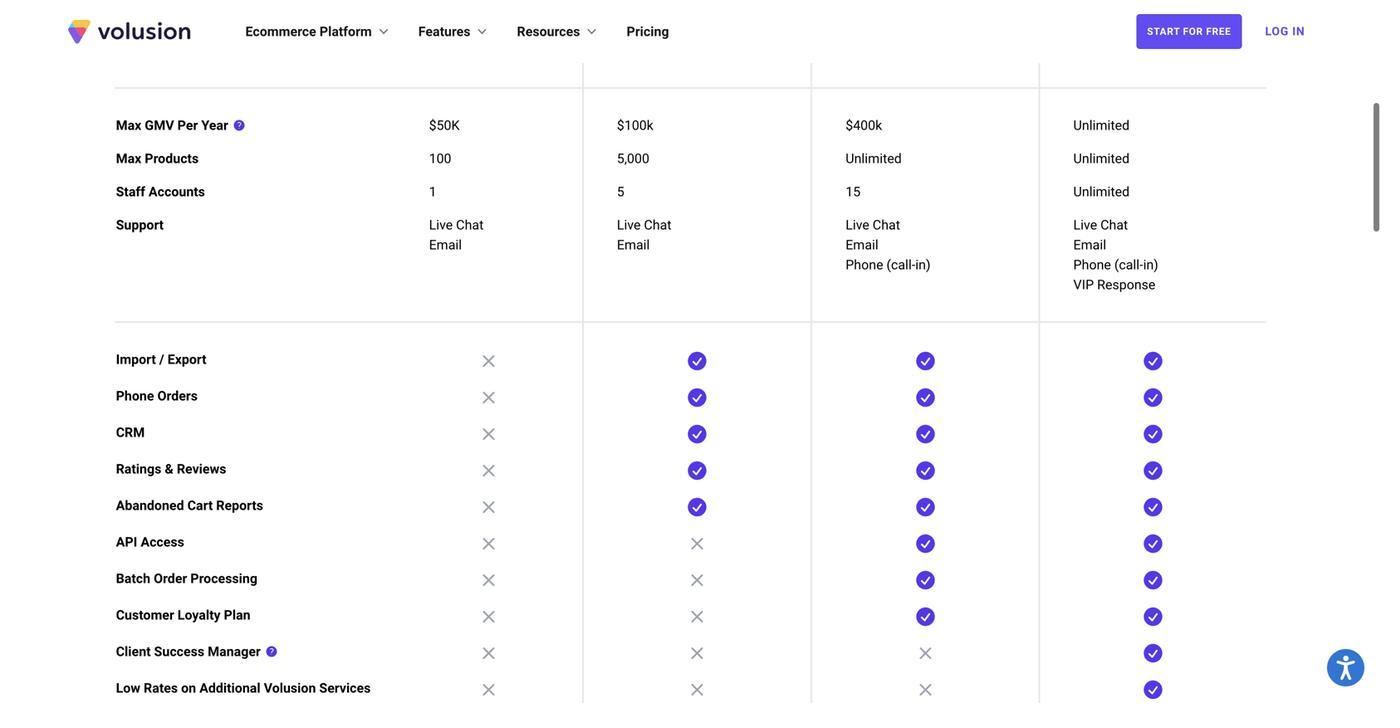 Task type: locate. For each thing, give the bounding box(es) containing it.
services
[[319, 681, 371, 696]]

ratings
[[116, 461, 161, 477]]

contact sales link
[[1087, 12, 1220, 54]]

2 horizontal spatial phone
[[1073, 257, 1111, 273]]

per
[[177, 118, 198, 133]]

start for free
[[1147, 26, 1231, 37]]

1 now from the left
[[489, 25, 517, 41]]

0 horizontal spatial buy
[[460, 25, 485, 41]]

(call- inside live chat email phone (call-in)
[[887, 257, 915, 273]]

buy
[[460, 25, 485, 41], [669, 25, 693, 41]]

email inside live chat email phone (call-in) vip response
[[1073, 237, 1106, 253]]

now right pricing
[[697, 25, 726, 41]]

1 email from the left
[[429, 237, 462, 253]]

0 horizontal spatial now
[[489, 25, 517, 41]]

unlimited
[[1073, 118, 1130, 133], [846, 151, 902, 167], [1073, 151, 1130, 167], [1073, 184, 1130, 200]]

1 in) from the left
[[915, 257, 931, 273]]

0 horizontal spatial live chat email
[[429, 217, 484, 253]]

(call- for live chat email phone (call-in)
[[887, 257, 915, 273]]

1 live from the left
[[429, 217, 453, 233]]

3 email from the left
[[846, 237, 878, 253]]

2 live from the left
[[617, 217, 641, 233]]

in) inside live chat email phone (call-in)
[[915, 257, 931, 273]]

abandoned
[[116, 498, 184, 514]]

live
[[429, 217, 453, 233], [617, 217, 641, 233], [846, 217, 869, 233], [1073, 217, 1097, 233]]

phone down 15
[[846, 257, 883, 273]]

contact
[[1107, 25, 1159, 41]]

import / export
[[116, 352, 206, 367]]

buy now link
[[440, 12, 538, 54], [648, 12, 747, 54]]

email down 1
[[429, 237, 462, 253]]

live inside live chat email phone (call-in)
[[846, 217, 869, 233]]

in) for live chat email phone (call-in) vip response
[[1143, 257, 1158, 273]]

manager
[[208, 644, 261, 660]]

api access
[[116, 534, 184, 550]]

1 vertical spatial max
[[116, 151, 141, 167]]

1
[[429, 184, 436, 200]]

in) for live chat email phone (call-in)
[[915, 257, 931, 273]]

0 horizontal spatial (call-
[[887, 257, 915, 273]]

order
[[154, 571, 187, 587]]

live chat email down 5
[[617, 217, 671, 253]]

max for max gmv per year
[[116, 118, 141, 133]]

in)
[[915, 257, 931, 273], [1143, 257, 1158, 273]]

3 chat from the left
[[873, 217, 900, 233]]

reports
[[216, 498, 263, 514]]

phone
[[846, 257, 883, 273], [1073, 257, 1111, 273], [116, 388, 154, 404]]

max products
[[116, 151, 199, 167]]

0 vertical spatial max
[[116, 118, 141, 133]]

chat inside live chat email phone (call-in)
[[873, 217, 900, 233]]

(call- inside live chat email phone (call-in) vip response
[[1114, 257, 1143, 273]]

phone for live chat email phone (call-in)
[[846, 257, 883, 273]]

start
[[1147, 26, 1180, 37]]

(call- for live chat email phone (call-in) vip response
[[1114, 257, 1143, 273]]

100
[[429, 151, 451, 167]]

live chat email
[[429, 217, 484, 253], [617, 217, 671, 253]]

phone inside live chat email phone (call-in) vip response
[[1073, 257, 1111, 273]]

0 horizontal spatial buy now link
[[440, 12, 538, 54]]

log
[[1265, 24, 1289, 38]]

1 horizontal spatial buy
[[669, 25, 693, 41]]

export
[[168, 352, 206, 367]]

ecommerce platform
[[245, 24, 372, 39]]

success
[[154, 644, 204, 660]]

1 buy from the left
[[460, 25, 485, 41]]

1 horizontal spatial now
[[697, 25, 726, 41]]

1 horizontal spatial phone
[[846, 257, 883, 273]]

live down 1
[[429, 217, 453, 233]]

max for max products
[[116, 151, 141, 167]]

support
[[116, 217, 164, 233]]

client
[[116, 644, 151, 660]]

max left gmv
[[116, 118, 141, 133]]

now inside when you pay annually. buy now
[[489, 25, 517, 41]]

1 horizontal spatial (call-
[[1114, 257, 1143, 273]]

0 horizontal spatial in)
[[915, 257, 931, 273]]

5,000
[[617, 151, 649, 167]]

now right features
[[489, 25, 517, 41]]

log in
[[1265, 24, 1305, 38]]

4 email from the left
[[1073, 237, 1106, 253]]

live down 5
[[617, 217, 641, 233]]

on
[[181, 681, 196, 696]]

accounts
[[149, 184, 205, 200]]

free
[[1206, 26, 1231, 37]]

plan
[[224, 607, 250, 623]]

1 horizontal spatial live chat email
[[617, 217, 671, 253]]

4 chat from the left
[[1100, 217, 1128, 233]]

1 max from the top
[[116, 118, 141, 133]]

phone down import
[[116, 388, 154, 404]]

email
[[429, 237, 462, 253], [617, 237, 650, 253], [846, 237, 878, 253], [1073, 237, 1106, 253]]

chat
[[456, 217, 484, 233], [644, 217, 671, 233], [873, 217, 900, 233], [1100, 217, 1128, 233]]

1 horizontal spatial buy now link
[[648, 12, 747, 54]]

2 (call- from the left
[[1114, 257, 1143, 273]]

1 horizontal spatial in)
[[1143, 257, 1158, 273]]

phone inside live chat email phone (call-in)
[[846, 257, 883, 273]]

email down 15
[[846, 237, 878, 253]]

(call-
[[887, 257, 915, 273], [1114, 257, 1143, 273]]

response
[[1097, 277, 1155, 293]]

pricing
[[627, 24, 669, 39]]

phone up vip
[[1073, 257, 1111, 273]]

gmv
[[145, 118, 174, 133]]

live inside live chat email phone (call-in) vip response
[[1073, 217, 1097, 233]]

now
[[489, 25, 517, 41], [697, 25, 726, 41]]

live up vip
[[1073, 217, 1097, 233]]

in) inside live chat email phone (call-in) vip response
[[1143, 257, 1158, 273]]

live chat email down 1
[[429, 217, 484, 253]]

for
[[1183, 26, 1203, 37]]

max
[[116, 118, 141, 133], [116, 151, 141, 167]]

max up staff
[[116, 151, 141, 167]]

1 (call- from the left
[[887, 257, 915, 273]]

unlimited for $400k
[[1073, 118, 1130, 133]]

4 live from the left
[[1073, 217, 1097, 233]]

customer
[[116, 607, 174, 623]]

15
[[846, 184, 860, 200]]

2 in) from the left
[[1143, 257, 1158, 273]]

live down 15
[[846, 217, 869, 233]]

email down 5
[[617, 237, 650, 253]]

unlimited for 15
[[1073, 184, 1130, 200]]

platform
[[320, 24, 372, 39]]

chat inside live chat email phone (call-in) vip response
[[1100, 217, 1128, 233]]

3 live from the left
[[846, 217, 869, 233]]

email up vip
[[1073, 237, 1106, 253]]

access
[[141, 534, 184, 550]]

phone orders
[[116, 388, 198, 404]]

2 max from the top
[[116, 151, 141, 167]]

phone for live chat email phone (call-in) vip response
[[1073, 257, 1111, 273]]



Task type: vqa. For each thing, say whether or not it's contained in the screenshot.
START
yes



Task type: describe. For each thing, give the bounding box(es) containing it.
customer loyalty plan
[[116, 607, 250, 623]]

$50k
[[429, 118, 460, 133]]

live chat email phone (call-in) vip response
[[1073, 217, 1158, 293]]

staff accounts
[[116, 184, 205, 200]]

ecommerce platform button
[[245, 22, 392, 42]]

$100k
[[617, 118, 653, 133]]

when you pay annually. buy now
[[163, 14, 517, 41]]

max gmv per year
[[116, 118, 228, 133]]

annually.
[[236, 14, 281, 27]]

buy now
[[669, 25, 726, 41]]

2 now from the left
[[697, 25, 726, 41]]

resources
[[517, 24, 580, 39]]

5
[[617, 184, 624, 200]]

crm
[[116, 425, 145, 441]]

low
[[116, 681, 140, 696]]

2 live chat email from the left
[[617, 217, 671, 253]]

in
[[1292, 24, 1305, 38]]

email inside live chat email phone (call-in)
[[846, 237, 878, 253]]

contact sales
[[1107, 25, 1199, 41]]

live chat email phone (call-in)
[[846, 217, 931, 273]]

ecommerce
[[245, 24, 316, 39]]

api
[[116, 534, 137, 550]]

start for free link
[[1136, 14, 1242, 49]]

pricing link
[[627, 22, 669, 42]]

reviews
[[177, 461, 226, 477]]

batch
[[116, 571, 150, 587]]

low rates on additional volusion services
[[116, 681, 371, 696]]

open accessibe: accessibility options, statement and help image
[[1336, 656, 1355, 680]]

&
[[165, 461, 173, 477]]

/
[[159, 352, 164, 367]]

pay
[[215, 14, 233, 27]]

processing
[[190, 571, 257, 587]]

cart
[[187, 498, 213, 514]]

unlimited for unlimited
[[1073, 151, 1130, 167]]

orders
[[157, 388, 198, 404]]

2 buy now link from the left
[[648, 12, 747, 54]]

1 live chat email from the left
[[429, 217, 484, 253]]

when
[[163, 14, 191, 27]]

loyalty
[[178, 607, 221, 623]]

features button
[[418, 22, 490, 42]]

additional
[[199, 681, 260, 696]]

abandoned cart reports
[[116, 498, 263, 514]]

ratings & reviews
[[116, 461, 226, 477]]

1 buy now link from the left
[[440, 12, 538, 54]]

buy inside when you pay annually. buy now
[[460, 25, 485, 41]]

year
[[201, 118, 228, 133]]

2 email from the left
[[617, 237, 650, 253]]

client success manager
[[116, 644, 261, 660]]

volusion
[[264, 681, 316, 696]]

features
[[418, 24, 470, 39]]

$400k
[[846, 118, 882, 133]]

1 chat from the left
[[456, 217, 484, 233]]

2 chat from the left
[[644, 217, 671, 233]]

resources button
[[517, 22, 600, 42]]

you
[[194, 14, 212, 27]]

vip
[[1073, 277, 1094, 293]]

rates
[[144, 681, 178, 696]]

import
[[116, 352, 156, 367]]

sales
[[1163, 25, 1199, 41]]

log in link
[[1255, 13, 1315, 50]]

staff
[[116, 184, 145, 200]]

batch order processing
[[116, 571, 257, 587]]

0 horizontal spatial phone
[[116, 388, 154, 404]]

2 buy from the left
[[669, 25, 693, 41]]

products
[[145, 151, 199, 167]]



